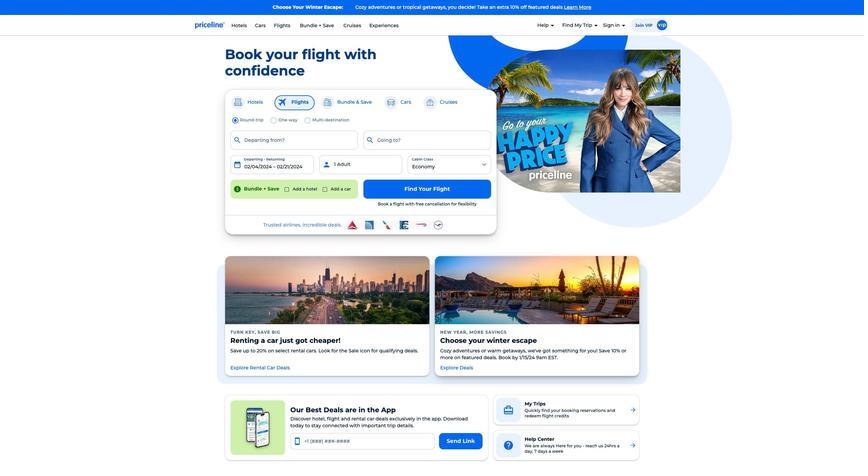 Task type: describe. For each thing, give the bounding box(es) containing it.
traveler selection text field
[[319, 155, 402, 174]]

flight-search-form element
[[228, 116, 494, 210]]

Departing – Returning Date Picker field
[[230, 155, 314, 174]]

partner airline logos image
[[347, 221, 443, 229]]

Going to? field
[[363, 131, 491, 150]]

arrowright image
[[630, 407, 636, 414]]

+1 (###) ###-#### field
[[290, 434, 435, 450]]

priceline.com home image
[[195, 21, 225, 29]]

Departing from? field
[[230, 131, 358, 150]]

app screenshot image
[[230, 401, 285, 455]]



Task type: locate. For each thing, give the bounding box(es) containing it.
arrowright image
[[630, 442, 636, 449]]

0 horizontal spatial none field
[[230, 131, 358, 150]]

1 horizontal spatial none field
[[363, 131, 491, 150]]

None field
[[230, 131, 358, 150], [363, 131, 491, 150]]

none field departing from?
[[230, 131, 358, 150]]

1 none field from the left
[[230, 131, 358, 150]]

none field the "going to?"
[[363, 131, 491, 150]]

2 none field from the left
[[363, 131, 491, 150]]

types of travel tab list
[[230, 95, 491, 110]]

vip badge icon image
[[657, 20, 667, 30]]



Task type: vqa. For each thing, say whether or not it's contained in the screenshot.
Dollar image
no



